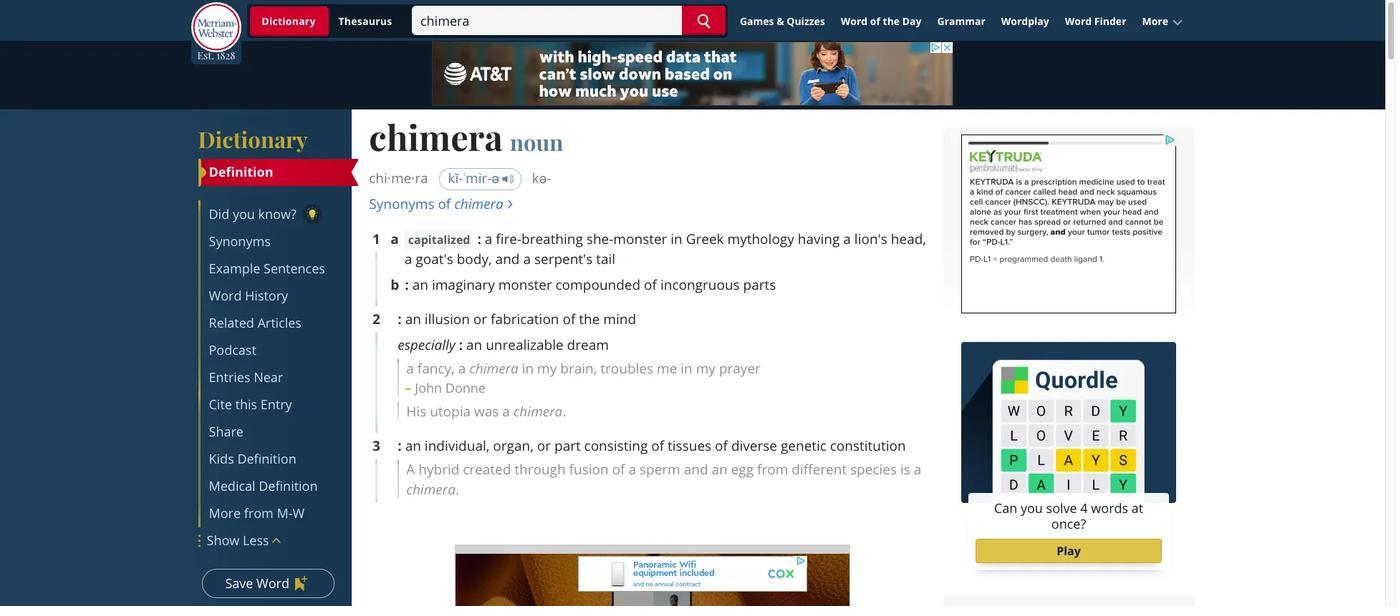 Task type: locate. For each thing, give the bounding box(es) containing it.
of down a fire-breathing she-monster in greek mythology having a lion's head, a goat's body, and a serpent's tail
[[644, 276, 657, 295]]

and down fire-
[[496, 250, 520, 269]]

: an individual, organ, or part consisting of tissues of diverse genetic constitution
[[398, 437, 906, 456]]

of left day
[[871, 14, 881, 28]]

0 horizontal spatial you
[[233, 205, 255, 222]]

tail
[[596, 250, 616, 269]]

more from m-w link
[[201, 501, 350, 528]]

an down illusion
[[466, 336, 482, 355]]

0 horizontal spatial word
[[209, 287, 242, 305]]

0 horizontal spatial from
[[245, 505, 274, 522]]

0 horizontal spatial and
[[496, 250, 520, 269]]

.
[[563, 403, 566, 421], [456, 481, 459, 499]]

merriam webster - established 1828 image
[[191, 2, 241, 53]]

from
[[757, 461, 789, 479], [245, 505, 274, 522]]

head,
[[891, 230, 927, 249]]

advertisement region
[[432, 42, 954, 106], [962, 135, 1177, 314], [455, 545, 851, 607], [578, 557, 808, 593]]

show
[[207, 532, 240, 550]]

word left finder
[[1065, 14, 1092, 28]]

word of the day
[[841, 14, 922, 28]]

0 vertical spatial more
[[1143, 14, 1169, 28]]

synonyms down chi·​me·​ra
[[369, 195, 435, 214]]

: an illusion or fabrication of the mind
[[398, 310, 636, 329]]

: for : an individual, organ, or part consisting of tissues of diverse genetic constitution
[[398, 437, 402, 456]]

1 vertical spatial or
[[537, 437, 551, 456]]

. down hybrid
[[456, 481, 459, 499]]

0 vertical spatial or
[[474, 310, 487, 329]]

capitalized
[[408, 232, 470, 248]]

chimera down hybrid
[[407, 481, 456, 499]]

my left prayer on the right bottom of page
[[696, 360, 716, 378]]

related
[[209, 315, 255, 332]]

b
[[391, 276, 399, 295]]

1 vertical spatial monster
[[498, 276, 552, 295]]

of
[[871, 14, 881, 28], [438, 195, 451, 214], [644, 276, 657, 295], [563, 310, 576, 329], [652, 437, 664, 456], [715, 437, 728, 456], [612, 461, 625, 479]]

chimera inside a hybrid created through fusion of a sperm and an egg from different species is a chimera .
[[407, 481, 456, 499]]

1 vertical spatial the
[[579, 310, 600, 329]]

: right 2
[[398, 310, 402, 329]]

: right 3
[[398, 437, 402, 456]]

the left day
[[883, 14, 900, 28]]

synonyms for synonyms of chimera
[[369, 195, 435, 214]]

utopia
[[430, 403, 471, 421]]

2 horizontal spatial word
[[1065, 14, 1092, 28]]

0 vertical spatial from
[[757, 461, 789, 479]]

0 vertical spatial definition
[[209, 163, 274, 181]]

. up part
[[563, 403, 566, 421]]

donne
[[446, 380, 486, 397]]

solve
[[1047, 500, 1077, 517]]

medical definition
[[209, 478, 318, 495]]

a right is
[[914, 461, 922, 479]]

word right quizzes
[[841, 14, 868, 28]]

chimera up kī-
[[369, 113, 503, 160]]

1 horizontal spatial my
[[696, 360, 716, 378]]

compounded
[[556, 276, 641, 295]]

: for :
[[478, 230, 485, 249]]

monster inside a fire-breathing she-monster in greek mythology having a lion's head, a goat's body, and a serpent's tail
[[614, 230, 667, 249]]

2
[[373, 310, 380, 329]]

kids definition link
[[201, 446, 350, 474]]

: for : an illusion or fabrication of the mind
[[398, 310, 402, 329]]

john
[[415, 380, 442, 397]]

1 vertical spatial synonyms
[[209, 233, 271, 250]]

in down the unrealizable
[[522, 360, 534, 378]]

sentences
[[264, 260, 326, 277]]

definition inside "link"
[[259, 478, 318, 495]]

an
[[413, 276, 428, 295], [405, 310, 421, 329], [466, 336, 482, 355], [405, 437, 421, 456], [712, 461, 728, 479]]

more for more from m-w
[[209, 505, 241, 522]]

of up sperm
[[652, 437, 664, 456]]

tissues
[[668, 437, 712, 456]]

the up dream
[[579, 310, 600, 329]]

more from m-w
[[209, 505, 305, 522]]

&
[[777, 14, 784, 28]]

you right can
[[1021, 500, 1043, 517]]

a left fancy,
[[407, 360, 414, 378]]

you inside can you solve 4 words at once?
[[1021, 500, 1043, 517]]

a left sperm
[[629, 461, 636, 479]]

monster up tail
[[614, 230, 667, 249]]

0 vertical spatial .
[[563, 403, 566, 421]]

1 my from the left
[[537, 360, 557, 378]]

a fire-breathing she-monster in greek mythology having a lion's head, a goat's body, and a serpent's tail
[[405, 230, 927, 269]]

especially
[[398, 336, 456, 355]]

1 horizontal spatial or
[[537, 437, 551, 456]]

illusion
[[425, 310, 470, 329]]

2 vertical spatial definition
[[259, 478, 318, 495]]

or left part
[[537, 437, 551, 456]]

less
[[243, 532, 269, 550]]

and down 'tissues'
[[684, 461, 708, 479]]

: up body,
[[478, 230, 485, 249]]

next image
[[504, 198, 515, 211]]

0 vertical spatial you
[[233, 205, 255, 222]]

0 horizontal spatial my
[[537, 360, 557, 378]]

is
[[901, 461, 911, 479]]

noun link
[[510, 127, 563, 157]]

1 vertical spatial .
[[456, 481, 459, 499]]

in
[[671, 230, 683, 249], [522, 360, 534, 378], [681, 360, 693, 378]]

entries near link
[[201, 365, 350, 392]]

1 vertical spatial more
[[209, 505, 241, 522]]

definition
[[209, 163, 274, 181], [238, 451, 297, 468], [259, 478, 318, 495]]

monster up fabrication at the left
[[498, 276, 552, 295]]

an inside a hybrid created through fusion of a sperm and an egg from different species is a chimera .
[[712, 461, 728, 479]]

1 vertical spatial definition
[[238, 451, 297, 468]]

how to pronounce chimera (audio) image
[[503, 175, 514, 185]]

1 vertical spatial and
[[684, 461, 708, 479]]

0 vertical spatial synonyms
[[369, 195, 435, 214]]

0 horizontal spatial or
[[474, 310, 487, 329]]

synonyms
[[369, 195, 435, 214], [209, 233, 271, 250]]

of up dream
[[563, 310, 576, 329]]

entry
[[261, 396, 292, 413]]

the
[[883, 14, 900, 28], [579, 310, 600, 329]]

this
[[236, 396, 258, 413]]

1 horizontal spatial and
[[684, 461, 708, 479]]

sperm
[[640, 461, 681, 479]]

monster
[[614, 230, 667, 249], [498, 276, 552, 295]]

kids
[[209, 451, 234, 468]]

word for word finder
[[1065, 14, 1092, 28]]

know?
[[259, 205, 297, 222]]

entries
[[209, 369, 251, 386]]

history
[[245, 287, 289, 305]]

part
[[555, 437, 581, 456]]

my left brain,
[[537, 360, 557, 378]]

medical definition link
[[201, 474, 350, 501]]

from down diverse
[[757, 461, 789, 479]]

from left m-
[[245, 505, 274, 522]]

of down the consisting
[[612, 461, 625, 479]]

0 horizontal spatial .
[[456, 481, 459, 499]]

an left egg
[[712, 461, 728, 479]]

organ,
[[493, 437, 534, 456]]

a
[[391, 230, 399, 249], [485, 230, 493, 249], [844, 230, 851, 249], [405, 250, 412, 269], [523, 250, 531, 269], [407, 360, 414, 378], [458, 360, 466, 378], [503, 403, 510, 421], [629, 461, 636, 479], [914, 461, 922, 479]]

definition up 'medical definition'
[[238, 451, 297, 468]]

1 horizontal spatial more
[[1143, 14, 1169, 28]]

1 horizontal spatial monster
[[614, 230, 667, 249]]

podcast link
[[201, 338, 350, 365]]

more inside dropdown button
[[1143, 14, 1169, 28]]

definition up m-
[[259, 478, 318, 495]]

0 vertical spatial monster
[[614, 230, 667, 249]]

grammar link
[[931, 8, 992, 34]]

toggle search dictionary/thesaurus image
[[250, 6, 329, 37]]

you for can
[[1021, 500, 1043, 517]]

synonyms for synonyms
[[209, 233, 271, 250]]

1 horizontal spatial synonyms
[[369, 195, 435, 214]]

1 horizontal spatial the
[[883, 14, 900, 28]]

1 vertical spatial you
[[1021, 500, 1043, 517]]

more up show
[[209, 505, 241, 522]]

1 horizontal spatial .
[[563, 403, 566, 421]]

games & quizzes
[[740, 14, 825, 28]]

she-
[[587, 230, 614, 249]]

did you know?
[[209, 205, 297, 222]]

dictionary
[[198, 124, 308, 154]]

fire-
[[496, 230, 522, 249]]

more right finder
[[1143, 14, 1169, 28]]

synonyms up "example"
[[209, 233, 271, 250]]

in left greek
[[671, 230, 683, 249]]

john donne
[[415, 380, 486, 397]]

0 vertical spatial the
[[883, 14, 900, 28]]

a right was
[[503, 403, 510, 421]]

word up the related
[[209, 287, 242, 305]]

b : an imaginary monster compounded of incongruous parts
[[391, 276, 776, 295]]

0 horizontal spatial monster
[[498, 276, 552, 295]]

0 horizontal spatial synonyms
[[209, 233, 271, 250]]

ə
[[492, 169, 499, 188]]

did
[[209, 205, 230, 222]]

1 horizontal spatial you
[[1021, 500, 1043, 517]]

2 my from the left
[[696, 360, 716, 378]]

chimera down especially : an unrealizable dream
[[470, 360, 519, 378]]

word
[[841, 14, 868, 28], [1065, 14, 1092, 28], [209, 287, 242, 305]]

0 vertical spatial and
[[496, 250, 520, 269]]

word of the day link
[[835, 8, 928, 34]]

1 horizontal spatial from
[[757, 461, 789, 479]]

show less
[[207, 532, 269, 550]]

parts
[[743, 276, 776, 295]]

0 horizontal spatial the
[[579, 310, 600, 329]]

you right 'did' on the top left of page
[[233, 205, 255, 222]]

genetic
[[781, 437, 827, 456]]

and
[[496, 250, 520, 269], [684, 461, 708, 479]]

:
[[478, 230, 485, 249], [405, 276, 409, 295], [398, 310, 402, 329], [459, 336, 463, 355], [398, 437, 402, 456]]

definition down dictionary
[[209, 163, 274, 181]]

a down breathing
[[523, 250, 531, 269]]

1 horizontal spatial word
[[841, 14, 868, 28]]

or right illusion
[[474, 310, 487, 329]]

0 horizontal spatial more
[[209, 505, 241, 522]]

more for more
[[1143, 14, 1169, 28]]



Task type: describe. For each thing, give the bounding box(es) containing it.
chi·​me·​ra
[[369, 169, 428, 188]]

chimera down ˈmir- at top
[[454, 195, 504, 214]]

dictionary link
[[198, 124, 359, 155]]

a
[[407, 461, 415, 479]]

and inside a fire-breathing she-monster in greek mythology having a lion's head, a goat's body, and a serpent's tail
[[496, 250, 520, 269]]

mythology
[[728, 230, 795, 249]]

: right b in the top left of the page
[[405, 276, 409, 295]]

definition link
[[199, 159, 359, 186]]

Search search field
[[412, 6, 726, 35]]

fabrication
[[491, 310, 559, 329]]

imaginary
[[432, 276, 495, 295]]

especially : an unrealizable dream
[[398, 336, 609, 355]]

3
[[373, 437, 380, 456]]

a left lion's
[[844, 230, 851, 249]]

words
[[1092, 500, 1129, 517]]

fusion
[[569, 461, 609, 479]]

articles
[[258, 315, 302, 332]]

1 vertical spatial from
[[245, 505, 274, 522]]

example
[[209, 260, 261, 277]]

podcast
[[209, 342, 257, 359]]

near
[[254, 369, 284, 386]]

word for word history
[[209, 287, 242, 305]]

m-
[[277, 505, 293, 522]]

prayer
[[719, 360, 761, 378]]

his
[[407, 403, 427, 421]]

a left the goat's
[[405, 250, 412, 269]]

species
[[851, 461, 897, 479]]

breathing
[[522, 230, 583, 249]]

grammar
[[938, 14, 986, 28]]

word history
[[209, 287, 289, 305]]

a right 1
[[391, 230, 399, 249]]

from inside a hybrid created through fusion of a sperm and an egg from different species is a chimera .
[[757, 461, 789, 479]]

in inside a fire-breathing she-monster in greek mythology having a lion's head, a goat's body, and a serpent's tail
[[671, 230, 683, 249]]

of down kī-
[[438, 195, 451, 214]]

of inside a hybrid created through fusion of a sperm and an egg from different species is a chimera .
[[612, 461, 625, 479]]

lion's
[[855, 230, 888, 249]]

and inside a hybrid created through fusion of a sperm and an egg from different species is a chimera .
[[684, 461, 708, 479]]

play quordle: guess all four words in a limited number of tries.  each of your guesses must be a real 5-letter word. image
[[962, 343, 1177, 504]]

word for word of the day
[[841, 14, 868, 28]]

play
[[1057, 544, 1081, 560]]

brain,
[[561, 360, 597, 378]]

search word image
[[697, 14, 711, 29]]

constitution
[[830, 437, 906, 456]]

word finder link
[[1059, 8, 1133, 34]]

fancy,
[[418, 360, 455, 378]]

incongruous
[[661, 276, 740, 295]]

you for did
[[233, 205, 255, 222]]

share link
[[201, 419, 350, 446]]

body,
[[457, 250, 492, 269]]

wordplay
[[1002, 14, 1050, 28]]

games
[[740, 14, 774, 28]]

once?
[[1052, 516, 1086, 533]]

kī-
[[448, 169, 463, 188]]

cite this entry link
[[201, 392, 350, 419]]

entries near
[[209, 369, 284, 386]]

kə-
[[532, 169, 551, 188]]

an up a
[[405, 437, 421, 456]]

hybrid
[[419, 461, 460, 479]]

. inside a hybrid created through fusion of a sperm and an egg from different species is a chimera .
[[456, 481, 459, 499]]

ˈmir-
[[463, 169, 492, 188]]

4
[[1081, 500, 1088, 517]]

a left fire-
[[485, 230, 493, 249]]

related articles
[[209, 315, 302, 332]]

kids definition
[[209, 451, 297, 468]]

related articles link
[[201, 310, 350, 338]]

wordplay link
[[995, 8, 1056, 34]]

greek
[[686, 230, 724, 249]]

at
[[1132, 500, 1144, 517]]

example sentences
[[209, 260, 326, 277]]

w
[[293, 505, 305, 522]]

consisting
[[584, 437, 648, 456]]

synonyms of chimera
[[369, 195, 504, 214]]

quizzes
[[787, 14, 825, 28]]

: down illusion
[[459, 336, 463, 355]]

can you solve 4 words at once?
[[994, 500, 1144, 533]]

chimera up "organ,"
[[514, 403, 563, 421]]

word finder
[[1065, 14, 1127, 28]]

merriam-webster logo link
[[191, 2, 241, 53]]

finder
[[1095, 14, 1127, 28]]

a up the donne
[[458, 360, 466, 378]]

of right 'tissues'
[[715, 437, 728, 456]]

monster for she-
[[614, 230, 667, 249]]

did you know? link
[[201, 201, 350, 229]]

definition for kids
[[238, 451, 297, 468]]

show less button
[[198, 528, 350, 555]]

unrealizable
[[486, 336, 564, 355]]

chimera noun
[[369, 113, 563, 160]]

serpent's
[[534, 250, 593, 269]]

synonyms link
[[201, 229, 350, 256]]

day
[[903, 14, 922, 28]]

in right me
[[681, 360, 693, 378]]

an right b in the top left of the page
[[413, 276, 428, 295]]

definition for medical
[[259, 478, 318, 495]]

egg
[[731, 461, 754, 479]]

individual,
[[425, 437, 490, 456]]

different
[[792, 461, 847, 479]]

cite this entry
[[209, 396, 292, 413]]

his utopia was a chimera .
[[407, 403, 566, 421]]

an up the 'especially'
[[405, 310, 421, 329]]

mind
[[604, 310, 636, 329]]

cite
[[209, 396, 232, 413]]

word history link
[[201, 283, 350, 310]]

having
[[798, 230, 840, 249]]

monster for imaginary
[[498, 276, 552, 295]]



Task type: vqa. For each thing, say whether or not it's contained in the screenshot.
'know?'
yes



